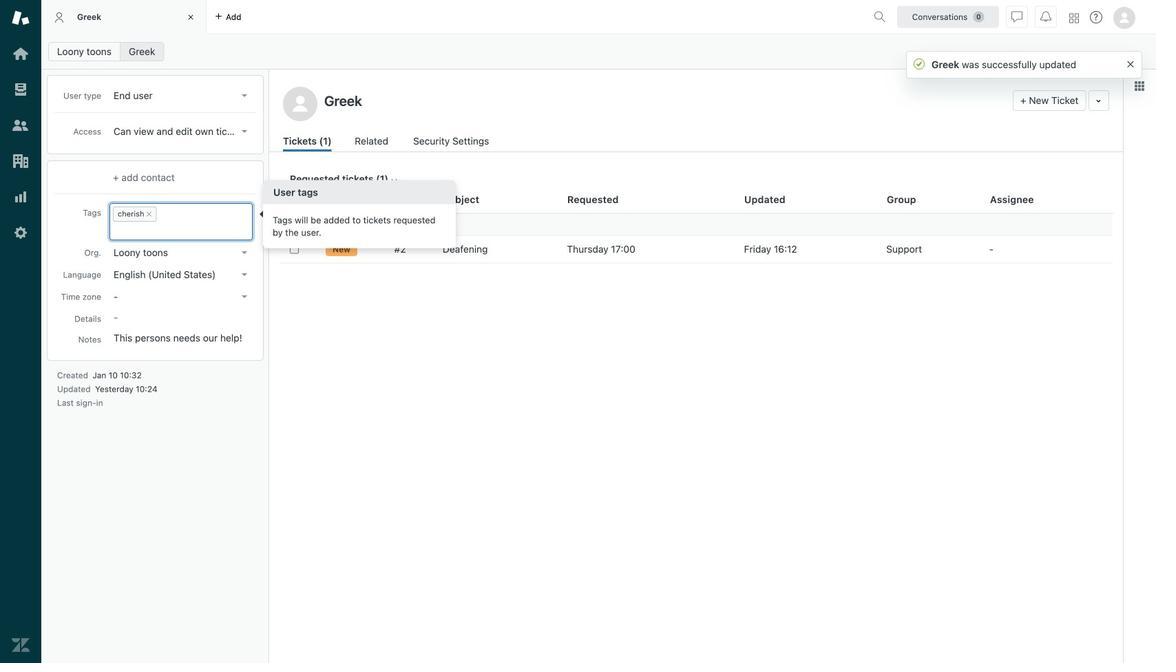 Task type: vqa. For each thing, say whether or not it's contained in the screenshot.
the Switch to agent sign-in LINK
no



Task type: describe. For each thing, give the bounding box(es) containing it.
reporting image
[[12, 188, 30, 206]]

zendesk products image
[[1070, 13, 1079, 23]]

get started image
[[12, 45, 30, 63]]

get help image
[[1090, 11, 1103, 23]]

close image
[[184, 10, 198, 24]]

zendesk support image
[[12, 9, 30, 27]]

admin image
[[12, 224, 30, 242]]

button displays agent's chat status as invisible. image
[[1012, 11, 1023, 22]]

notifications image
[[1041, 11, 1052, 22]]

customers image
[[12, 116, 30, 134]]

Select All Tickets checkbox
[[290, 195, 299, 204]]



Task type: locate. For each thing, give the bounding box(es) containing it.
secondary element
[[41, 38, 1156, 65]]

zendesk image
[[12, 636, 30, 654]]

None field
[[110, 225, 252, 240]]

grid
[[269, 186, 1123, 663]]

2 arrow down image from the top
[[242, 273, 247, 276]]

1 arrow down image from the top
[[242, 94, 247, 97]]

0 vertical spatial arrow down image
[[242, 130, 247, 133]]

None checkbox
[[290, 245, 299, 254]]

apps image
[[1134, 81, 1145, 92]]

arrow down image
[[242, 130, 247, 133], [242, 273, 247, 276]]

main element
[[0, 0, 41, 663]]

menu
[[110, 204, 252, 225]]

arrow down image
[[242, 94, 247, 97], [242, 251, 247, 254], [242, 295, 247, 298]]

1 arrow down image from the top
[[242, 130, 247, 133]]

tabs tab list
[[41, 0, 868, 34]]

tab
[[41, 0, 207, 34]]

0 vertical spatial arrow down image
[[242, 94, 247, 97]]

1 vertical spatial arrow down image
[[242, 251, 247, 254]]

2 arrow down image from the top
[[242, 251, 247, 254]]

3 arrow down image from the top
[[242, 295, 247, 298]]

1 vertical spatial arrow down image
[[242, 273, 247, 276]]

2 vertical spatial arrow down image
[[242, 295, 247, 298]]

organizations image
[[12, 152, 30, 170]]

None text field
[[320, 90, 1007, 111]]

views image
[[12, 81, 30, 98]]



